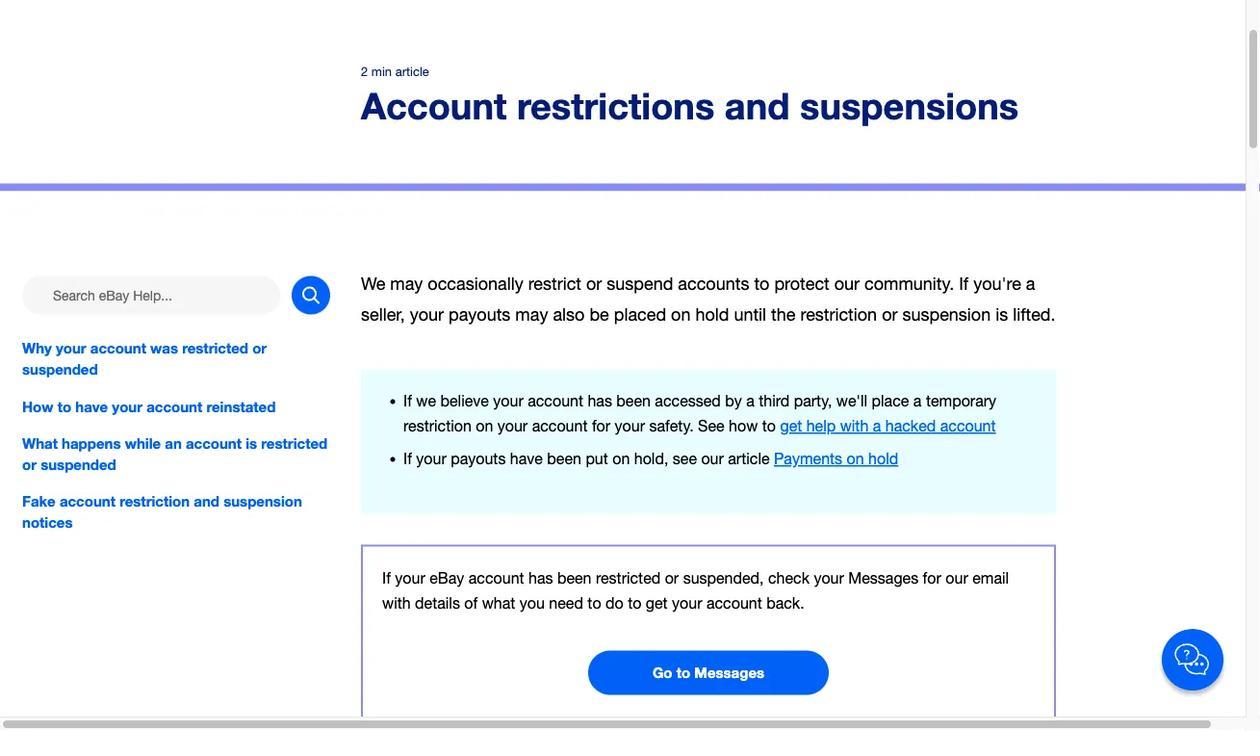 Task type: locate. For each thing, give the bounding box(es) containing it.
0 horizontal spatial our
[[702, 450, 724, 468]]

1 vertical spatial suspended
[[41, 456, 116, 473]]

1 vertical spatial restriction
[[404, 417, 472, 435]]

0 horizontal spatial is
[[246, 435, 257, 452]]

0 vertical spatial our
[[835, 274, 860, 294]]

our inside if your ebay account has been restricted or suspended, check your messages for our email with details of what you need to do to get your account back.
[[946, 569, 969, 587]]

our left email
[[946, 569, 969, 587]]

restriction inside we may occasionally restrict or suspend accounts to protect our community. if you're a seller, your payouts may also be placed on hold until the restriction or suspension is lifted.
[[801, 305, 878, 325]]

2 vertical spatial restriction
[[120, 493, 190, 510]]

messages right go
[[695, 665, 765, 682]]

occasionally
[[428, 274, 524, 294]]

restricted
[[182, 340, 249, 358], [261, 435, 328, 452], [596, 569, 661, 587]]

0 horizontal spatial get
[[646, 595, 668, 612]]

1 horizontal spatial with
[[841, 417, 869, 435]]

suspension
[[903, 305, 991, 325], [224, 493, 302, 510]]

payments
[[774, 450, 843, 468]]

1 vertical spatial for
[[923, 569, 942, 587]]

0 vertical spatial has
[[588, 392, 613, 410]]

account inside 'link'
[[147, 398, 203, 415]]

hold down accounts
[[696, 305, 730, 325]]

until
[[734, 305, 767, 325]]

1 vertical spatial suspension
[[224, 493, 302, 510]]

if
[[959, 274, 969, 294], [404, 392, 412, 410], [404, 450, 412, 468], [382, 569, 391, 587]]

1 vertical spatial restricted
[[261, 435, 328, 452]]

our right see
[[702, 450, 724, 468]]

you
[[520, 595, 545, 612]]

0 vertical spatial messages
[[849, 569, 919, 587]]

our
[[835, 274, 860, 294], [702, 450, 724, 468], [946, 569, 969, 587]]

0 vertical spatial with
[[841, 417, 869, 435]]

put
[[586, 450, 609, 468]]

restricted for happens
[[261, 435, 328, 452]]

your inside 'link'
[[112, 398, 143, 415]]

to up until
[[755, 274, 770, 294]]

account inside the what happens while an account is restricted or suspended
[[186, 435, 242, 452]]

community.
[[865, 274, 955, 294]]

hold inside we may occasionally restrict or suspend accounts to protect our community. if you're a seller, your payouts may also be placed on hold until the restriction or suspension is lifted.
[[696, 305, 730, 325]]

how to have your account reinstated link
[[22, 396, 330, 417]]

suspended
[[22, 361, 98, 379], [41, 456, 116, 473]]

1 horizontal spatial messages
[[849, 569, 919, 587]]

account down temporary
[[941, 417, 996, 435]]

1 horizontal spatial restricted
[[261, 435, 328, 452]]

article down the how
[[728, 450, 770, 468]]

and
[[725, 84, 790, 128], [194, 493, 220, 510]]

0 vertical spatial for
[[592, 417, 611, 435]]

a
[[1027, 274, 1036, 294], [747, 392, 755, 410], [914, 392, 922, 410], [873, 417, 882, 435]]

a inside we may occasionally restrict or suspend accounts to protect our community. if you're a seller, your payouts may also be placed on hold until the restriction or suspension is lifted.
[[1027, 274, 1036, 294]]

been up the safety.
[[617, 392, 651, 410]]

0 vertical spatial is
[[996, 305, 1009, 325]]

0 vertical spatial restriction
[[801, 305, 878, 325]]

or inside why your account was restricted or suspended
[[253, 340, 267, 358]]

1 vertical spatial hold
[[869, 450, 899, 468]]

get help with a hacked account link
[[781, 417, 996, 435]]

your inside we may occasionally restrict or suspend accounts to protect our community. if you're a seller, your payouts may also be placed on hold until the restriction or suspension is lifted.
[[410, 305, 444, 325]]

account
[[90, 340, 146, 358], [528, 392, 584, 410], [147, 398, 203, 415], [532, 417, 588, 435], [941, 417, 996, 435], [186, 435, 242, 452], [60, 493, 116, 510], [469, 569, 525, 587], [707, 595, 763, 612]]

a up lifted.
[[1027, 274, 1036, 294]]

0 vertical spatial have
[[75, 398, 108, 415]]

0 horizontal spatial article
[[396, 65, 429, 79]]

has up you
[[529, 569, 553, 587]]

our for see
[[702, 450, 724, 468]]

1 vertical spatial has
[[529, 569, 553, 587]]

we
[[361, 274, 386, 294]]

restricted right was on the top
[[182, 340, 249, 358]]

or
[[587, 274, 602, 294], [882, 305, 898, 325], [253, 340, 267, 358], [22, 456, 37, 473], [665, 569, 679, 587]]

check
[[769, 569, 810, 587]]

payments on hold link
[[774, 450, 899, 468]]

do
[[606, 595, 624, 612]]

suspension inside we may occasionally restrict or suspend accounts to protect our community. if you're a seller, your payouts may also be placed on hold until the restriction or suspension is lifted.
[[903, 305, 991, 325]]

restriction inside if we believe your account has been accessed by a third party, we'll place a temporary restriction on your account for your safety. see how to
[[404, 417, 472, 435]]

1 vertical spatial article
[[728, 450, 770, 468]]

article
[[396, 65, 429, 79], [728, 450, 770, 468]]

account right an
[[186, 435, 242, 452]]

on right 'placed'
[[671, 305, 691, 325]]

email
[[973, 569, 1010, 587]]

get left help
[[781, 417, 803, 435]]

have
[[75, 398, 108, 415], [510, 450, 543, 468]]

with left "details"
[[382, 595, 411, 612]]

account down also
[[528, 392, 584, 410]]

1 horizontal spatial article
[[728, 450, 770, 468]]

while
[[125, 435, 161, 452]]

have up the happens
[[75, 398, 108, 415]]

our right 'protect'
[[835, 274, 860, 294]]

may right we
[[390, 274, 423, 294]]

0 horizontal spatial have
[[75, 398, 108, 415]]

1 horizontal spatial is
[[996, 305, 1009, 325]]

article inside 2 min article account restrictions and suspensions
[[396, 65, 429, 79]]

need
[[549, 595, 584, 612]]

what
[[482, 595, 516, 612]]

if inside if we believe your account has been accessed by a third party, we'll place a temporary restriction on your account for your safety. see how to
[[404, 392, 412, 410]]

been
[[617, 392, 651, 410], [547, 450, 582, 468], [558, 569, 592, 587]]

hacked
[[886, 417, 936, 435]]

been inside if your ebay account has been restricted or suspended, check your messages for our email with details of what you need to do to get your account back.
[[558, 569, 592, 587]]

is
[[996, 305, 1009, 325], [246, 435, 257, 452]]

if inside if your ebay account has been restricted or suspended, check your messages for our email with details of what you need to do to get your account back.
[[382, 569, 391, 587]]

is inside we may occasionally restrict or suspend accounts to protect our community. if you're a seller, your payouts may also be placed on hold until the restriction or suspension is lifted.
[[996, 305, 1009, 325]]

see
[[698, 417, 725, 435]]

on inside we may occasionally restrict or suspend accounts to protect our community. if you're a seller, your payouts may also be placed on hold until the restriction or suspension is lifted.
[[671, 305, 691, 325]]

a right the by on the bottom of page
[[747, 392, 755, 410]]

0 horizontal spatial messages
[[695, 665, 765, 682]]

suspended down the happens
[[41, 456, 116, 473]]

is down the reinstated
[[246, 435, 257, 452]]

0 vertical spatial get
[[781, 417, 803, 435]]

suspend
[[607, 274, 674, 294]]

messages right 'check'
[[849, 569, 919, 587]]

our inside we may occasionally restrict or suspend accounts to protect our community. if you're a seller, your payouts may also be placed on hold until the restriction or suspension is lifted.
[[835, 274, 860, 294]]

1 horizontal spatial has
[[588, 392, 613, 410]]

1 horizontal spatial restriction
[[404, 417, 472, 435]]

been left put
[[547, 450, 582, 468]]

1 horizontal spatial hold
[[869, 450, 899, 468]]

been up need
[[558, 569, 592, 587]]

1 vertical spatial our
[[702, 450, 724, 468]]

place
[[872, 392, 910, 410]]

article right min
[[396, 65, 429, 79]]

hold
[[696, 305, 730, 325], [869, 450, 899, 468]]

1 vertical spatial may
[[516, 305, 548, 325]]

1 vertical spatial messages
[[695, 665, 765, 682]]

account up an
[[147, 398, 203, 415]]

1 horizontal spatial our
[[835, 274, 860, 294]]

0 vertical spatial article
[[396, 65, 429, 79]]

0 vertical spatial may
[[390, 274, 423, 294]]

to
[[755, 274, 770, 294], [57, 398, 71, 415], [763, 417, 776, 435], [588, 595, 602, 612], [628, 595, 642, 612], [677, 665, 691, 682]]

messages
[[849, 569, 919, 587], [695, 665, 765, 682]]

2
[[361, 65, 368, 79]]

suspended down why
[[22, 361, 98, 379]]

2 vertical spatial our
[[946, 569, 969, 587]]

0 horizontal spatial restricted
[[182, 340, 249, 358]]

1 vertical spatial get
[[646, 595, 668, 612]]

1 horizontal spatial for
[[923, 569, 942, 587]]

restriction down we
[[404, 417, 472, 435]]

1 vertical spatial and
[[194, 493, 220, 510]]

with
[[841, 417, 869, 435], [382, 595, 411, 612]]

0 horizontal spatial with
[[382, 595, 411, 612]]

your
[[410, 305, 444, 325], [56, 340, 86, 358], [493, 392, 524, 410], [112, 398, 143, 415], [498, 417, 528, 435], [615, 417, 645, 435], [416, 450, 447, 468], [395, 569, 425, 587], [814, 569, 845, 587], [672, 595, 703, 612]]

0 vertical spatial hold
[[696, 305, 730, 325]]

restrictions
[[517, 84, 715, 128]]

why your account was restricted or suspended
[[22, 340, 267, 379]]

believe
[[441, 392, 489, 410]]

payouts
[[449, 305, 511, 325], [451, 450, 506, 468]]

2 horizontal spatial restricted
[[596, 569, 661, 587]]

restriction
[[801, 305, 878, 325], [404, 417, 472, 435], [120, 493, 190, 510]]

on down believe
[[476, 417, 494, 435]]

2 horizontal spatial restriction
[[801, 305, 878, 325]]

1 vertical spatial payouts
[[451, 450, 506, 468]]

accessed
[[655, 392, 721, 410]]

0 vertical spatial restricted
[[182, 340, 249, 358]]

how to have your account reinstated
[[22, 398, 276, 415]]

go to messages
[[653, 665, 765, 682]]

2 vertical spatial been
[[558, 569, 592, 587]]

has up put
[[588, 392, 613, 410]]

0 horizontal spatial has
[[529, 569, 553, 587]]

or up the reinstated
[[253, 340, 267, 358]]

to down the third
[[763, 417, 776, 435]]

to right how
[[57, 398, 71, 415]]

payouts down believe
[[451, 450, 506, 468]]

have left put
[[510, 450, 543, 468]]

get right do
[[646, 595, 668, 612]]

has
[[588, 392, 613, 410], [529, 569, 553, 587]]

for up put
[[592, 417, 611, 435]]

with inside if your ebay account has been restricted or suspended, check your messages for our email with details of what you need to do to get your account back.
[[382, 595, 411, 612]]

restricted inside the what happens while an account is restricted or suspended
[[261, 435, 328, 452]]

payouts down 'occasionally'
[[449, 305, 511, 325]]

be
[[590, 305, 609, 325]]

restriction down 'protect'
[[801, 305, 878, 325]]

account
[[361, 84, 507, 128]]

account down suspended,
[[707, 595, 763, 612]]

account left was on the top
[[90, 340, 146, 358]]

may
[[390, 274, 423, 294], [516, 305, 548, 325]]

for left email
[[923, 569, 942, 587]]

account up notices
[[60, 493, 116, 510]]

why your account was restricted or suspended link
[[22, 338, 330, 381]]

0 vertical spatial been
[[617, 392, 651, 410]]

1 horizontal spatial and
[[725, 84, 790, 128]]

suspensions
[[800, 84, 1019, 128]]

1 vertical spatial with
[[382, 595, 411, 612]]

is down 'you're'
[[996, 305, 1009, 325]]

restricted inside if your ebay account has been restricted or suspended, check your messages for our email with details of what you need to do to get your account back.
[[596, 569, 661, 587]]

details
[[415, 595, 460, 612]]

reinstated
[[207, 398, 276, 415]]

restricted up do
[[596, 569, 661, 587]]

0 horizontal spatial suspension
[[224, 493, 302, 510]]

and inside fake account restriction and suspension notices
[[194, 493, 220, 510]]

or up be
[[587, 274, 602, 294]]

0 horizontal spatial restriction
[[120, 493, 190, 510]]

0 horizontal spatial and
[[194, 493, 220, 510]]

get
[[781, 417, 803, 435], [646, 595, 668, 612]]

1 vertical spatial is
[[246, 435, 257, 452]]

we
[[416, 392, 436, 410]]

with down the we'll
[[841, 417, 869, 435]]

or down what
[[22, 456, 37, 473]]

to right go
[[677, 665, 691, 682]]

for
[[592, 417, 611, 435], [923, 569, 942, 587]]

2 vertical spatial restricted
[[596, 569, 661, 587]]

hold down get help with a hacked account
[[869, 450, 899, 468]]

an
[[165, 435, 182, 452]]

0 vertical spatial and
[[725, 84, 790, 128]]

1 horizontal spatial have
[[510, 450, 543, 468]]

restricted down the reinstated
[[261, 435, 328, 452]]

0 vertical spatial suspension
[[903, 305, 991, 325]]

0 horizontal spatial hold
[[696, 305, 730, 325]]

has inside if your ebay account has been restricted or suspended, check your messages for our email with details of what you need to do to get your account back.
[[529, 569, 553, 587]]

to inside we may occasionally restrict or suspend accounts to protect our community. if you're a seller, your payouts may also be placed on hold until the restriction or suspension is lifted.
[[755, 274, 770, 294]]

0 horizontal spatial for
[[592, 417, 611, 435]]

on
[[671, 305, 691, 325], [476, 417, 494, 435], [613, 450, 630, 468], [847, 450, 865, 468]]

0 vertical spatial payouts
[[449, 305, 511, 325]]

safety.
[[650, 417, 694, 435]]

go to messages link
[[589, 651, 829, 695]]

also
[[553, 305, 585, 325]]

0 vertical spatial suspended
[[22, 361, 98, 379]]

may left also
[[516, 305, 548, 325]]

2 horizontal spatial our
[[946, 569, 969, 587]]

1 horizontal spatial suspension
[[903, 305, 991, 325]]

restriction down the what happens while an account is restricted or suspended
[[120, 493, 190, 510]]

or left suspended,
[[665, 569, 679, 587]]



Task type: describe. For each thing, give the bounding box(es) containing it.
1 vertical spatial have
[[510, 450, 543, 468]]

what happens while an account is restricted or suspended link
[[22, 433, 330, 475]]

get help with a hacked account
[[781, 417, 996, 435]]

messages inside if your ebay account has been restricted or suspended, check your messages for our email with details of what you need to do to get your account back.
[[849, 569, 919, 587]]

account up the what
[[469, 569, 525, 587]]

how
[[22, 398, 53, 415]]

0 horizontal spatial may
[[390, 274, 423, 294]]

and inside 2 min article account restrictions and suspensions
[[725, 84, 790, 128]]

see
[[673, 450, 697, 468]]

party,
[[794, 392, 833, 410]]

if inside we may occasionally restrict or suspend accounts to protect our community. if you're a seller, your payouts may also be placed on hold until the restriction or suspension is lifted.
[[959, 274, 969, 294]]

by
[[726, 392, 742, 410]]

on down get help with a hacked account
[[847, 450, 865, 468]]

accounts
[[678, 274, 750, 294]]

for inside if we believe your account has been accessed by a third party, we'll place a temporary restriction on your account for your safety. see how to
[[592, 417, 611, 435]]

Search eBay Help... text field
[[22, 277, 280, 315]]

why
[[22, 340, 52, 358]]

have inside 'link'
[[75, 398, 108, 415]]

suspension inside fake account restriction and suspension notices
[[224, 493, 302, 510]]

if your ebay account has been restricted or suspended, check your messages for our email with details of what you need to do to get your account back.
[[382, 569, 1010, 612]]

payouts inside we may occasionally restrict or suspend accounts to protect our community. if you're a seller, your payouts may also be placed on hold until the restriction or suspension is lifted.
[[449, 305, 511, 325]]

lifted.
[[1013, 305, 1056, 325]]

help
[[807, 417, 836, 435]]

our for protect
[[835, 274, 860, 294]]

suspended,
[[684, 569, 764, 587]]

notices
[[22, 514, 73, 531]]

we'll
[[837, 392, 868, 410]]

or inside the what happens while an account is restricted or suspended
[[22, 456, 37, 473]]

account inside why your account was restricted or suspended
[[90, 340, 146, 358]]

for inside if your ebay account has been restricted or suspended, check your messages for our email with details of what you need to do to get your account back.
[[923, 569, 942, 587]]

if for if your ebay account has been restricted or suspended, check your messages for our email with details of what you need to do to get your account back.
[[382, 569, 391, 587]]

your inside why your account was restricted or suspended
[[56, 340, 86, 358]]

hold,
[[635, 450, 669, 468]]

is inside the what happens while an account is restricted or suspended
[[246, 435, 257, 452]]

how
[[729, 417, 758, 435]]

get inside if your ebay account has been restricted or suspended, check your messages for our email with details of what you need to do to get your account back.
[[646, 595, 668, 612]]

we may occasionally restrict or suspend accounts to protect our community. if you're a seller, your payouts may also be placed on hold until the restriction or suspension is lifted.
[[361, 274, 1056, 325]]

third
[[759, 392, 790, 410]]

fake account restriction and suspension notices link
[[22, 491, 330, 533]]

happens
[[62, 435, 121, 452]]

fake account restriction and suspension notices
[[22, 493, 302, 531]]

on right put
[[613, 450, 630, 468]]

restriction inside fake account restriction and suspension notices
[[120, 493, 190, 510]]

what happens while an account is restricted or suspended
[[22, 435, 328, 473]]

of
[[465, 595, 478, 612]]

the
[[772, 305, 796, 325]]

what
[[22, 435, 58, 452]]

suspended inside the what happens while an account is restricted or suspended
[[41, 456, 116, 473]]

was
[[150, 340, 178, 358]]

ebay
[[430, 569, 465, 587]]

to right do
[[628, 595, 642, 612]]

been inside if we believe your account has been accessed by a third party, we'll place a temporary restriction on your account for your safety. see how to
[[617, 392, 651, 410]]

if your payouts have been put on hold, see our article payments on hold
[[404, 450, 899, 468]]

or inside if your ebay account has been restricted or suspended, check your messages for our email with details of what you need to do to get your account back.
[[665, 569, 679, 587]]

placed
[[614, 305, 667, 325]]

restricted for your
[[596, 569, 661, 587]]

1 vertical spatial been
[[547, 450, 582, 468]]

if for if we believe your account has been accessed by a third party, we'll place a temporary restriction on your account for your safety. see how to
[[404, 392, 412, 410]]

to inside 'link'
[[57, 398, 71, 415]]

fake
[[22, 493, 56, 510]]

on inside if we believe your account has been accessed by a third party, we'll place a temporary restriction on your account for your safety. see how to
[[476, 417, 494, 435]]

protect
[[775, 274, 830, 294]]

back.
[[767, 595, 805, 612]]

to left do
[[588, 595, 602, 612]]

restricted inside why your account was restricted or suspended
[[182, 340, 249, 358]]

you're
[[974, 274, 1022, 294]]

2 min article account restrictions and suspensions
[[361, 65, 1019, 128]]

restrict
[[528, 274, 582, 294]]

or down community.
[[882, 305, 898, 325]]

1 horizontal spatial may
[[516, 305, 548, 325]]

a up hacked
[[914, 392, 922, 410]]

if for if your payouts have been put on hold, see our article payments on hold
[[404, 450, 412, 468]]

1 horizontal spatial get
[[781, 417, 803, 435]]

go
[[653, 665, 673, 682]]

suspended inside why your account was restricted or suspended
[[22, 361, 98, 379]]

temporary
[[926, 392, 997, 410]]

if we believe your account has been accessed by a third party, we'll place a temporary restriction on your account for your safety. see how to
[[404, 392, 997, 435]]

seller,
[[361, 305, 405, 325]]

account up put
[[532, 417, 588, 435]]

to inside if we believe your account has been accessed by a third party, we'll place a temporary restriction on your account for your safety. see how to
[[763, 417, 776, 435]]

account inside fake account restriction and suspension notices
[[60, 493, 116, 510]]

has inside if we believe your account has been accessed by a third party, we'll place a temporary restriction on your account for your safety. see how to
[[588, 392, 613, 410]]

a down place
[[873, 417, 882, 435]]

min
[[372, 65, 392, 79]]



Task type: vqa. For each thing, say whether or not it's contained in the screenshot.
restricted within the Why your account was restricted or suspended
yes



